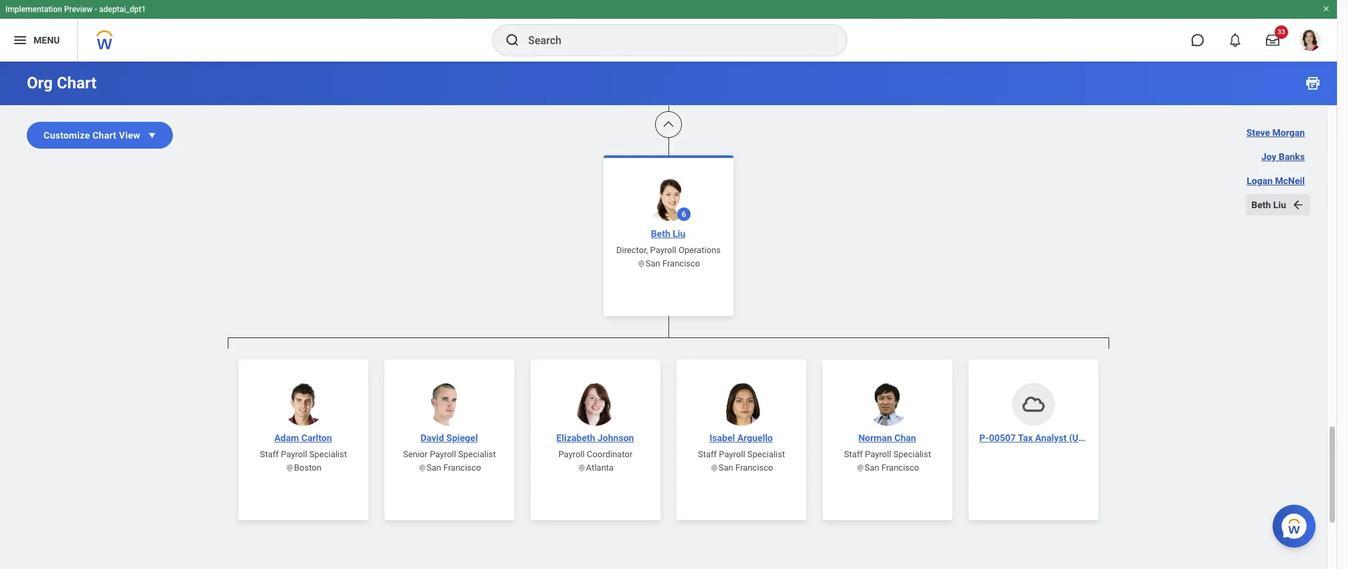 Task type: vqa. For each thing, say whether or not it's contained in the screenshot.


Task type: describe. For each thing, give the bounding box(es) containing it.
isabel arguello link
[[704, 431, 778, 445]]

payroll for david
[[430, 450, 456, 460]]

francisco for chan
[[882, 463, 919, 473]]

caret down image
[[146, 129, 159, 142]]

banks
[[1279, 151, 1305, 162]]

implementation preview -   adeptai_dpt1
[[5, 5, 146, 14]]

payroll for adam
[[281, 450, 307, 460]]

location image for isabel
[[710, 464, 719, 473]]

analyst
[[1035, 433, 1067, 443]]

payroll down elizabeth
[[558, 450, 585, 460]]

coordinator
[[587, 450, 633, 460]]

justify image
[[12, 32, 28, 48]]

1 vertical spatial liu
[[673, 228, 686, 239]]

org
[[27, 74, 53, 92]]

specialist for carlton
[[309, 450, 347, 460]]

san francisco for chan
[[865, 463, 919, 473]]

location image for beth
[[637, 260, 646, 268]]

adam carlton link
[[269, 431, 337, 445]]

1 vertical spatial beth
[[651, 228, 670, 239]]

view
[[119, 130, 140, 141]]

joy banks
[[1261, 151, 1305, 162]]

payroll for isabel
[[719, 450, 745, 460]]

inbox large image
[[1266, 33, 1280, 47]]

chan
[[895, 433, 916, 443]]

menu banner
[[0, 0, 1337, 62]]

33 button
[[1258, 25, 1288, 55]]

staff payroll specialist for chan
[[844, 450, 931, 460]]

notifications large image
[[1229, 33, 1242, 47]]

payroll for norman
[[865, 450, 891, 460]]

-
[[95, 5, 97, 14]]

arrow left image
[[1292, 198, 1305, 212]]

san for david
[[427, 463, 441, 473]]

spiegel
[[446, 433, 478, 443]]

arguello
[[737, 433, 773, 443]]

isabel
[[710, 433, 735, 443]]

menu
[[33, 35, 60, 45]]

p-00507 tax analyst (unfilled) link
[[974, 431, 1108, 445]]

(unfilled)
[[1069, 433, 1108, 443]]

logan mcneil
[[1247, 176, 1305, 186]]

p-00507 tax analyst (unfilled)
[[979, 433, 1108, 443]]

operations
[[679, 245, 721, 255]]

customize chart view
[[44, 130, 140, 141]]

6
[[682, 210, 686, 219]]

specialist for chan
[[894, 450, 931, 460]]

payroll coordinator
[[558, 450, 633, 460]]

director,
[[616, 245, 648, 255]]

beth liu link
[[646, 227, 691, 241]]

francisco for spiegel
[[443, 463, 481, 473]]

print org chart image
[[1305, 75, 1321, 91]]

tax
[[1018, 433, 1033, 443]]

elizabeth johnson link
[[551, 431, 639, 445]]

san francisco for arguello
[[719, 463, 773, 473]]

isabel arguello
[[710, 433, 773, 443]]

staff for norman chan
[[844, 450, 863, 460]]

location image for elizabeth
[[577, 464, 586, 473]]

staff payroll specialist for carlton
[[260, 450, 347, 460]]

david spiegel link
[[415, 431, 483, 445]]



Task type: locate. For each thing, give the bounding box(es) containing it.
joy
[[1261, 151, 1277, 162]]

1 specialist from the left
[[309, 450, 347, 460]]

0 horizontal spatial staff payroll specialist
[[260, 450, 347, 460]]

beth liu
[[1252, 200, 1286, 210], [651, 228, 686, 239]]

0 horizontal spatial staff
[[260, 450, 279, 460]]

Search Workday  search field
[[528, 25, 819, 55]]

adam
[[274, 433, 299, 443]]

payroll down adam
[[281, 450, 307, 460]]

director, payroll operations
[[616, 245, 721, 255]]

2 specialist from the left
[[458, 450, 496, 460]]

francisco down chan
[[882, 463, 919, 473]]

beth liu inside beth liu link
[[651, 228, 686, 239]]

specialist down chan
[[894, 450, 931, 460]]

org chart main content
[[0, 0, 1337, 569]]

san
[[646, 259, 660, 269], [427, 463, 441, 473], [719, 463, 733, 473], [865, 463, 879, 473]]

preview
[[64, 5, 93, 14]]

beth down the logan
[[1252, 200, 1271, 210]]

elizabeth johnson
[[556, 433, 634, 443]]

elizabeth
[[556, 433, 595, 443]]

1 location image from the left
[[418, 464, 427, 473]]

specialist for spiegel
[[458, 450, 496, 460]]

payroll down norman
[[865, 450, 891, 460]]

location image down norman
[[856, 464, 865, 473]]

staff down adam
[[260, 450, 279, 460]]

staff payroll specialist
[[260, 450, 347, 460], [698, 450, 785, 460], [844, 450, 931, 460]]

staff payroll specialist for arguello
[[698, 450, 785, 460]]

1 vertical spatial location image
[[285, 464, 294, 473]]

3 location image from the left
[[710, 464, 719, 473]]

logan mcneil button
[[1242, 170, 1310, 192]]

33
[[1278, 28, 1285, 36]]

senior payroll specialist
[[403, 450, 496, 460]]

location image for david
[[418, 464, 427, 473]]

location image down adam
[[285, 464, 294, 473]]

san down norman
[[865, 463, 879, 473]]

san francisco down isabel arguello
[[719, 463, 773, 473]]

san down isabel
[[719, 463, 733, 473]]

norman chan link
[[853, 431, 922, 445]]

staff payroll specialist down isabel arguello
[[698, 450, 785, 460]]

0 vertical spatial beth
[[1252, 200, 1271, 210]]

1 vertical spatial beth liu
[[651, 228, 686, 239]]

francisco down senior payroll specialist
[[443, 463, 481, 473]]

david
[[420, 433, 444, 443]]

payroll for beth
[[650, 245, 676, 255]]

menu button
[[0, 19, 77, 62]]

adeptai_dpt1
[[99, 5, 146, 14]]

beth liu down logan mcneil button
[[1252, 200, 1286, 210]]

2 horizontal spatial staff
[[844, 450, 863, 460]]

1 horizontal spatial staff
[[698, 450, 717, 460]]

1 staff payroll specialist from the left
[[260, 450, 347, 460]]

specialist down arguello
[[747, 450, 785, 460]]

00507
[[989, 433, 1016, 443]]

san francisco down director, payroll operations
[[646, 259, 700, 269]]

carlton
[[301, 433, 332, 443]]

payroll down beth liu link
[[650, 245, 676, 255]]

payroll down isabel arguello
[[719, 450, 745, 460]]

mcneil
[[1275, 176, 1305, 186]]

staff payroll specialist up boston on the bottom
[[260, 450, 347, 460]]

3 specialist from the left
[[747, 450, 785, 460]]

liu
[[1273, 200, 1286, 210], [673, 228, 686, 239]]

location image inside beth liu, beth liu, 6 direct reports element
[[285, 464, 294, 473]]

2 horizontal spatial staff payroll specialist
[[844, 450, 931, 460]]

location image
[[637, 260, 646, 268], [285, 464, 294, 473]]

liu left arrow left icon
[[1273, 200, 1286, 210]]

david spiegel
[[420, 433, 478, 443]]

org chart
[[27, 74, 97, 92]]

chart for customize
[[92, 130, 116, 141]]

location image down payroll coordinator
[[577, 464, 586, 473]]

norman chan
[[858, 433, 916, 443]]

chart left view
[[92, 130, 116, 141]]

0 horizontal spatial beth
[[651, 228, 670, 239]]

san for norman
[[865, 463, 879, 473]]

0 vertical spatial beth liu
[[1252, 200, 1286, 210]]

0 horizontal spatial location image
[[285, 464, 294, 473]]

beth
[[1252, 200, 1271, 210], [651, 228, 670, 239]]

francisco down arguello
[[736, 463, 773, 473]]

close environment banner image
[[1322, 5, 1330, 13]]

1 vertical spatial chart
[[92, 130, 116, 141]]

0 vertical spatial chart
[[57, 74, 97, 92]]

specialist for arguello
[[747, 450, 785, 460]]

implementation
[[5, 5, 62, 14]]

0 vertical spatial liu
[[1273, 200, 1286, 210]]

staff down isabel
[[698, 450, 717, 460]]

1 horizontal spatial staff payroll specialist
[[698, 450, 785, 460]]

liu up director, payroll operations
[[673, 228, 686, 239]]

chevron up image
[[662, 118, 675, 131]]

steve morgan button
[[1241, 122, 1310, 143]]

chart
[[57, 74, 97, 92], [92, 130, 116, 141]]

customize
[[44, 130, 90, 141]]

johnson
[[598, 433, 634, 443]]

1 horizontal spatial liu
[[1273, 200, 1286, 210]]

payroll
[[650, 245, 676, 255], [281, 450, 307, 460], [430, 450, 456, 460], [558, 450, 585, 460], [719, 450, 745, 460], [865, 450, 891, 460]]

3 staff from the left
[[844, 450, 863, 460]]

staff payroll specialist down norman chan
[[844, 450, 931, 460]]

2 staff payroll specialist from the left
[[698, 450, 785, 460]]

location image down isabel
[[710, 464, 719, 473]]

location image down director,
[[637, 260, 646, 268]]

staff for isabel arguello
[[698, 450, 717, 460]]

4 specialist from the left
[[894, 450, 931, 460]]

p-
[[979, 433, 989, 443]]

location image for adam
[[285, 464, 294, 473]]

location image down senior
[[418, 464, 427, 473]]

francisco for liu
[[663, 259, 700, 269]]

1 horizontal spatial location image
[[637, 260, 646, 268]]

0 horizontal spatial liu
[[673, 228, 686, 239]]

beth up director, payroll operations
[[651, 228, 670, 239]]

chart inside button
[[92, 130, 116, 141]]

norman
[[858, 433, 892, 443]]

san down senior payroll specialist
[[427, 463, 441, 473]]

search image
[[504, 32, 520, 48]]

joy banks button
[[1256, 146, 1310, 167]]

atlanta
[[586, 463, 614, 473]]

san francisco down norman chan
[[865, 463, 919, 473]]

profile logan mcneil image
[[1300, 29, 1321, 54]]

specialist down spiegel
[[458, 450, 496, 460]]

1 horizontal spatial beth
[[1252, 200, 1271, 210]]

4 location image from the left
[[856, 464, 865, 473]]

logan
[[1247, 176, 1273, 186]]

steve morgan
[[1246, 127, 1305, 138]]

san francisco down senior payroll specialist
[[427, 463, 481, 473]]

beth inside button
[[1252, 200, 1271, 210]]

specialist down carlton
[[309, 450, 347, 460]]

san francisco
[[646, 259, 700, 269], [427, 463, 481, 473], [719, 463, 773, 473], [865, 463, 919, 473]]

adam carlton
[[274, 433, 332, 443]]

senior
[[403, 450, 428, 460]]

beth liu, beth liu, 6 direct reports element
[[228, 349, 1109, 569]]

staff down norman
[[844, 450, 863, 460]]

2 location image from the left
[[577, 464, 586, 473]]

1 horizontal spatial beth liu
[[1252, 200, 1286, 210]]

francisco down director, payroll operations
[[663, 259, 700, 269]]

chart for org
[[57, 74, 97, 92]]

2 staff from the left
[[698, 450, 717, 460]]

chart right org
[[57, 74, 97, 92]]

1 staff from the left
[[260, 450, 279, 460]]

location image for norman
[[856, 464, 865, 473]]

beth liu inside beth liu button
[[1252, 200, 1286, 210]]

francisco for arguello
[[736, 463, 773, 473]]

san down director, payroll operations
[[646, 259, 660, 269]]

steve
[[1246, 127, 1270, 138]]

liu inside button
[[1273, 200, 1286, 210]]

san francisco for spiegel
[[427, 463, 481, 473]]

francisco
[[663, 259, 700, 269], [443, 463, 481, 473], [736, 463, 773, 473], [882, 463, 919, 473]]

san for isabel
[[719, 463, 733, 473]]

staff
[[260, 450, 279, 460], [698, 450, 717, 460], [844, 450, 863, 460]]

customize chart view button
[[27, 122, 173, 149]]

specialist
[[309, 450, 347, 460], [458, 450, 496, 460], [747, 450, 785, 460], [894, 450, 931, 460]]

payroll down david spiegel
[[430, 450, 456, 460]]

boston
[[294, 463, 322, 473]]

beth liu up director, payroll operations
[[651, 228, 686, 239]]

morgan
[[1273, 127, 1305, 138]]

0 horizontal spatial beth liu
[[651, 228, 686, 239]]

location image
[[418, 464, 427, 473], [577, 464, 586, 473], [710, 464, 719, 473], [856, 464, 865, 473]]

3 staff payroll specialist from the left
[[844, 450, 931, 460]]

0 vertical spatial location image
[[637, 260, 646, 268]]

staff for adam carlton
[[260, 450, 279, 460]]

san for beth
[[646, 259, 660, 269]]

beth liu button
[[1246, 194, 1310, 216]]

san francisco for liu
[[646, 259, 700, 269]]



